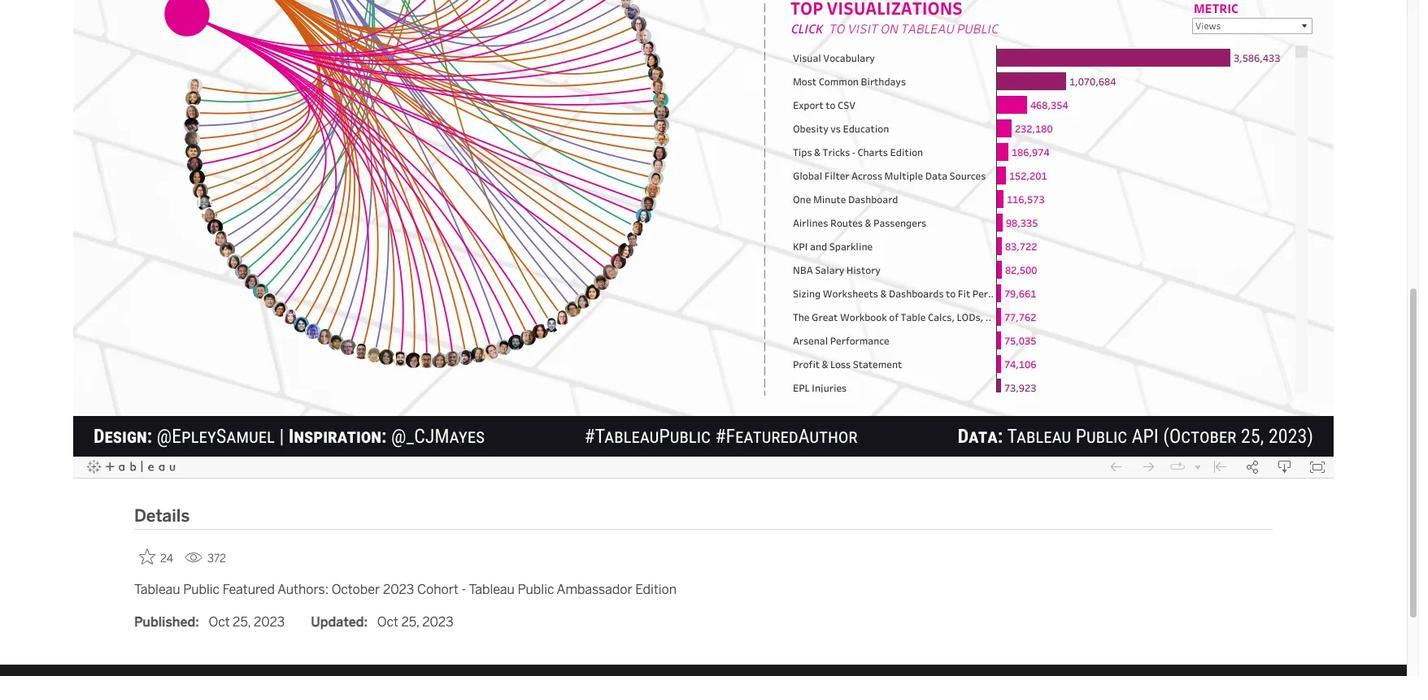 Task type: locate. For each thing, give the bounding box(es) containing it.
2023 left cohort
[[383, 582, 414, 598]]

tableau down 24
[[134, 582, 180, 598]]

edition
[[636, 582, 677, 598]]

public left ambassador at the bottom of page
[[518, 582, 555, 598]]

2023
[[383, 582, 414, 598], [254, 615, 285, 630], [423, 615, 454, 630]]

25, for published :
[[233, 615, 251, 630]]

authors:
[[278, 582, 329, 598]]

0 horizontal spatial tableau
[[134, 582, 180, 598]]

1 horizontal spatial 2023
[[383, 582, 414, 598]]

oct down featured
[[209, 615, 230, 630]]

1 horizontal spatial public
[[518, 582, 555, 598]]

0 horizontal spatial oct 25, 2023
[[209, 615, 285, 630]]

oct 25, 2023
[[209, 615, 285, 630], [377, 615, 454, 630]]

0 horizontal spatial :
[[195, 615, 199, 630]]

0 horizontal spatial public
[[183, 582, 220, 598]]

2023 down cohort
[[423, 615, 454, 630]]

2 : from the left
[[364, 615, 368, 630]]

oct
[[209, 615, 230, 630], [377, 615, 399, 630]]

: down 372 views element
[[195, 615, 199, 630]]

: for published :
[[195, 615, 199, 630]]

oct down tableau public featured authors: october 2023 cohort - tableau public ambassador edition
[[377, 615, 399, 630]]

1 25, from the left
[[233, 615, 251, 630]]

1 oct from the left
[[209, 615, 230, 630]]

25,
[[233, 615, 251, 630], [402, 615, 420, 630]]

0 horizontal spatial 2023
[[254, 615, 285, 630]]

2 public from the left
[[518, 582, 555, 598]]

0 horizontal spatial oct
[[209, 615, 230, 630]]

1 horizontal spatial tableau
[[469, 582, 515, 598]]

2 oct from the left
[[377, 615, 399, 630]]

25, down featured
[[233, 615, 251, 630]]

-
[[462, 582, 466, 598]]

2 tableau from the left
[[469, 582, 515, 598]]

1 horizontal spatial oct 25, 2023
[[377, 615, 454, 630]]

: for updated :
[[364, 615, 368, 630]]

1 horizontal spatial oct
[[377, 615, 399, 630]]

ambassador
[[557, 582, 633, 598]]

2023 down featured
[[254, 615, 285, 630]]

:
[[195, 615, 199, 630], [364, 615, 368, 630]]

oct 25, 2023 down featured
[[209, 615, 285, 630]]

oct for updated :
[[377, 615, 399, 630]]

1 : from the left
[[195, 615, 199, 630]]

featured
[[223, 582, 275, 598]]

1 horizontal spatial 25,
[[402, 615, 420, 630]]

public down 372 views element
[[183, 582, 220, 598]]

tableau
[[134, 582, 180, 598], [469, 582, 515, 598]]

updated :
[[311, 615, 368, 630]]

2 25, from the left
[[402, 615, 420, 630]]

2 oct 25, 2023 from the left
[[377, 615, 454, 630]]

tableau public featured authors: october 2023 cohort - tableau public ambassador edition
[[134, 582, 677, 598]]

2 horizontal spatial 2023
[[423, 615, 454, 630]]

: down october
[[364, 615, 368, 630]]

october
[[332, 582, 380, 598]]

tableau right "-"
[[469, 582, 515, 598]]

oct 25, 2023 down tableau public featured authors: october 2023 cohort - tableau public ambassador edition
[[377, 615, 454, 630]]

1 oct 25, 2023 from the left
[[209, 615, 285, 630]]

25, down tableau public featured authors: october 2023 cohort - tableau public ambassador edition
[[402, 615, 420, 630]]

oct for published :
[[209, 615, 230, 630]]

updated
[[311, 615, 364, 630]]

1 horizontal spatial :
[[364, 615, 368, 630]]

0 horizontal spatial 25,
[[233, 615, 251, 630]]

372 views element
[[178, 546, 233, 573]]

public
[[183, 582, 220, 598], [518, 582, 555, 598]]

published
[[134, 615, 195, 630]]

2023 for updated :
[[423, 615, 454, 630]]



Task type: describe. For each thing, give the bounding box(es) containing it.
24
[[160, 552, 173, 566]]

cohort
[[417, 582, 459, 598]]

372
[[208, 552, 226, 566]]

details
[[134, 507, 190, 526]]

1 public from the left
[[183, 582, 220, 598]]

Add Favorite button
[[134, 544, 178, 571]]

2023 for published :
[[254, 615, 285, 630]]

25, for updated :
[[402, 615, 420, 630]]

published :
[[134, 615, 199, 630]]

oct 25, 2023 for published :
[[209, 615, 285, 630]]

oct 25, 2023 for updated :
[[377, 615, 454, 630]]

1 tableau from the left
[[134, 582, 180, 598]]



Task type: vqa. For each thing, say whether or not it's contained in the screenshot.
tara.schultz image
no



